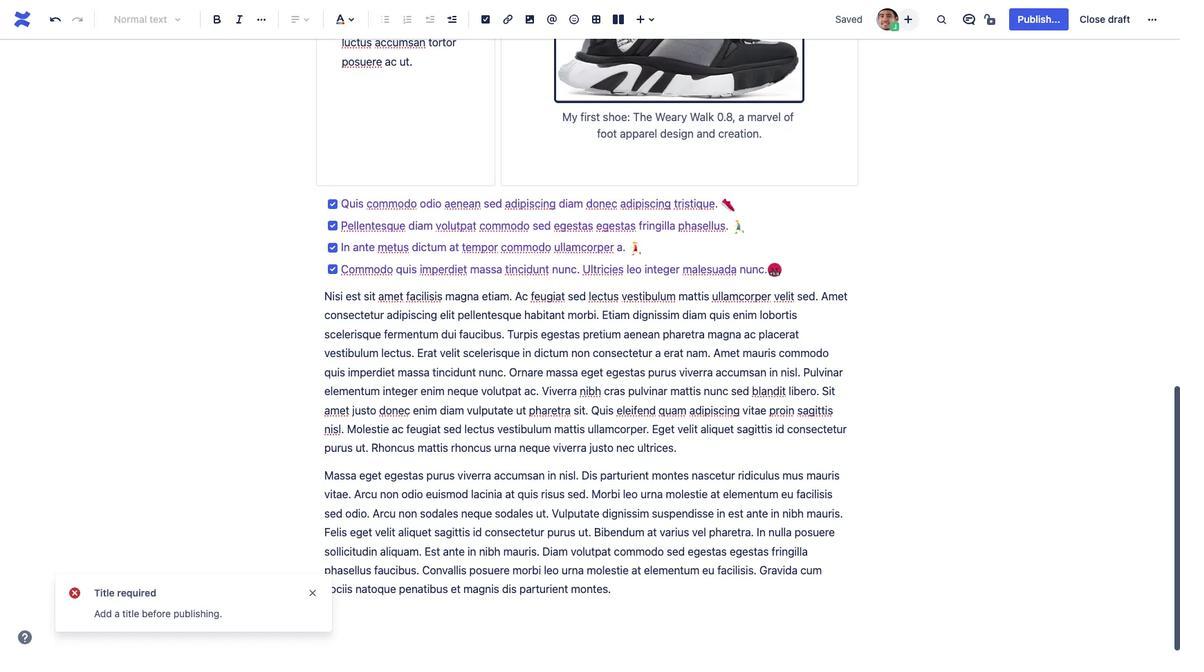 Task type: locate. For each thing, give the bounding box(es) containing it.
dismiss image
[[307, 588, 318, 599]]

1 horizontal spatial mauris.
[[807, 507, 844, 520]]

sociis
[[325, 583, 353, 596]]

tincidunt down erat
[[433, 366, 476, 378]]

required
[[117, 587, 156, 599]]

0 vertical spatial nibh
[[580, 385, 602, 397]]

foot
[[597, 127, 617, 140]]

adipiscing
[[505, 198, 556, 210], [621, 198, 672, 210], [387, 309, 437, 321], [690, 404, 740, 416]]

0 horizontal spatial nibh
[[479, 545, 501, 558]]

facilisis inside nisi est sit amet facilisis magna etiam. ac feugiat sed lectus vestibulum mattis ullamcorper velit sed. amet consectetur adipiscing elit pellentesque habitant morbi. etiam dignissim diam quis enim lobortis scelerisque fermentum dui faucibus. turpis egestas pretium aenean pharetra magna ac placerat vestibulum lectus. erat velit scelerisque in dictum non consectetur a erat nam. amet mauris commodo quis imperdiet massa tincidunt nunc. ornare massa eget egestas purus viverra accumsan in nisl. pulvinar elementum integer enim neque volutpat ac. viverra nibh cras pulvinar mattis nunc sed blandit libero. sit amet justo donec enim diam vulputate ut pharetra sit. quis eleifend quam adipiscing vitae proin sagittis nisl. molestie ac feugiat sed lectus vestibulum mattis ullamcorper. eget velit aliquet sagittis id consectetur purus ut. rhoncus mattis rhoncus urna neque viverra justo nec ultrices.
[[406, 290, 443, 303]]

creation.
[[719, 127, 763, 140]]

0 horizontal spatial justo
[[352, 404, 377, 416]]

0 vertical spatial nisl.
[[781, 366, 801, 378]]

faucibus. inside nisi est sit amet facilisis magna etiam. ac feugiat sed lectus vestibulum mattis ullamcorper velit sed. amet consectetur adipiscing elit pellentesque habitant morbi. etiam dignissim diam quis enim lobortis scelerisque fermentum dui faucibus. turpis egestas pretium aenean pharetra magna ac placerat vestibulum lectus. erat velit scelerisque in dictum non consectetur a erat nam. amet mauris commodo quis imperdiet massa tincidunt nunc. ornare massa eget egestas purus viverra accumsan in nisl. pulvinar elementum integer enim neque volutpat ac. viverra nibh cras pulvinar mattis nunc sed blandit libero. sit amet justo donec enim diam vulputate ut pharetra sit. quis eleifend quam adipiscing vitae proin sagittis nisl. molestie ac feugiat sed lectus vestibulum mattis ullamcorper. eget velit aliquet sagittis id consectetur purus ut. rhoncus mattis rhoncus urna neque viverra justo nec ultrices.
[[460, 328, 505, 340]]

amet
[[379, 290, 404, 303], [325, 404, 350, 416]]

ut.
[[400, 55, 413, 68], [356, 442, 369, 454], [536, 507, 549, 520], [579, 526, 592, 539]]

amet right 'sit'
[[379, 290, 404, 303]]

egestas up "a."
[[597, 219, 636, 232]]

elementum inside nisi est sit amet facilisis magna etiam. ac feugiat sed lectus vestibulum mattis ullamcorper velit sed. amet consectetur adipiscing elit pellentesque habitant morbi. etiam dignissim diam quis enim lobortis scelerisque fermentum dui faucibus. turpis egestas pretium aenean pharetra magna ac placerat vestibulum lectus. erat velit scelerisque in dictum non consectetur a erat nam. amet mauris commodo quis imperdiet massa tincidunt nunc. ornare massa eget egestas purus viverra accumsan in nisl. pulvinar elementum integer enim neque volutpat ac. viverra nibh cras pulvinar mattis nunc sed blandit libero. sit amet justo donec enim diam vulputate ut pharetra sit. quis eleifend quam adipiscing vitae proin sagittis nisl. molestie ac feugiat sed lectus vestibulum mattis ullamcorper. eget velit aliquet sagittis id consectetur purus ut. rhoncus mattis rhoncus urna neque viverra justo nec ultrices.
[[325, 385, 380, 397]]

elementum up molestie
[[325, 385, 380, 397]]

a inside nisi est sit amet facilisis magna etiam. ac feugiat sed lectus vestibulum mattis ullamcorper velit sed. amet consectetur adipiscing elit pellentesque habitant morbi. etiam dignissim diam quis enim lobortis scelerisque fermentum dui faucibus. turpis egestas pretium aenean pharetra magna ac placerat vestibulum lectus. erat velit scelerisque in dictum non consectetur a erat nam. amet mauris commodo quis imperdiet massa tincidunt nunc. ornare massa eget egestas purus viverra accumsan in nisl. pulvinar elementum integer enim neque volutpat ac. viverra nibh cras pulvinar mattis nunc sed blandit libero. sit amet justo donec enim diam vulputate ut pharetra sit. quis eleifend quam adipiscing vitae proin sagittis nisl. molestie ac feugiat sed lectus vestibulum mattis ullamcorper. eget velit aliquet sagittis id consectetur purus ut. rhoncus mattis rhoncus urna neque viverra justo nec ultrices.
[[656, 347, 661, 359]]

fringilla down the 'tristique.'
[[639, 219, 676, 232]]

faucibus. down aliquam.
[[374, 564, 420, 577]]

1 vertical spatial amet
[[714, 347, 740, 359]]

1 vertical spatial pharetra
[[529, 404, 571, 416]]

nibh up magnis in the bottom left of the page
[[479, 545, 501, 558]]

a
[[739, 111, 745, 123], [656, 347, 661, 359], [115, 608, 120, 620]]

outdent ⇧tab image
[[422, 11, 438, 28]]

1 vertical spatial donec
[[379, 404, 410, 416]]

turpis
[[508, 328, 538, 340]]

error image
[[66, 585, 83, 602]]

neque down lacinia
[[461, 507, 492, 520]]

in up pharetra.
[[717, 507, 726, 520]]

2 vertical spatial leo
[[544, 564, 559, 577]]

placerat
[[759, 328, 800, 340]]

0 horizontal spatial sodales
[[420, 507, 459, 520]]

nisl. inside massa eget egestas purus viverra accumsan in nisl. dis parturient montes nascetur ridiculus mus mauris vitae. arcu non odio euismod lacinia at quis risus sed. morbi leo urna molestie at elementum eu facilisis sed odio. arcu non sodales neque sodales ut. vulputate dignissim suspendisse in est ante in nibh mauris. felis eget velit aliquet sagittis id consectetur purus ut. bibendum at varius vel pharetra. in nulla posuere sollicitudin aliquam. est ante in nibh mauris. diam volutpat commodo sed egestas egestas fringilla phasellus faucibus. convallis posuere morbi leo urna molestie at elementum eu facilisis. gravida cum sociis natoque penatibus et magnis dis parturient montes.
[[560, 469, 579, 482]]

pulvinar
[[629, 385, 668, 397]]

sodales
[[420, 507, 459, 520], [495, 507, 534, 520]]

urna down montes
[[641, 488, 663, 501]]

accumsan
[[375, 36, 426, 49], [716, 366, 767, 378], [494, 469, 545, 482]]

1 horizontal spatial sed.
[[798, 290, 819, 303]]

1 horizontal spatial mauris
[[807, 469, 840, 482]]

a right 0.8,
[[739, 111, 745, 123]]

integer left malesuada
[[645, 263, 680, 275]]

massa eget egestas purus viverra accumsan in nisl. dis parturient montes nascetur ridiculus mus mauris vitae. arcu non odio euismod lacinia at quis risus sed. morbi leo urna molestie at elementum eu facilisis sed odio. arcu non sodales neque sodales ut. vulputate dignissim suspendisse in est ante in nibh mauris. felis eget velit aliquet sagittis id consectetur purus ut. bibendum at varius vel pharetra. in nulla posuere sollicitudin aliquam. est ante in nibh mauris. diam volutpat commodo sed egestas egestas fringilla phasellus faucibus. convallis posuere morbi leo urna molestie at elementum eu facilisis. gravida cum sociis natoque penatibus et magnis dis parturient montes.
[[325, 469, 846, 596]]

non inside nisi est sit amet facilisis magna etiam. ac feugiat sed lectus vestibulum mattis ullamcorper velit sed. amet consectetur adipiscing elit pellentesque habitant morbi. etiam dignissim diam quis enim lobortis scelerisque fermentum dui faucibus. turpis egestas pretium aenean pharetra magna ac placerat vestibulum lectus. erat velit scelerisque in dictum non consectetur a erat nam. amet mauris commodo quis imperdiet massa tincidunt nunc. ornare massa eget egestas purus viverra accumsan in nisl. pulvinar elementum integer enim neque volutpat ac. viverra nibh cras pulvinar mattis nunc sed blandit libero. sit amet justo donec enim diam vulputate ut pharetra sit. quis eleifend quam adipiscing vitae proin sagittis nisl. molestie ac feugiat sed lectus vestibulum mattis ullamcorper. eget velit aliquet sagittis id consectetur purus ut. rhoncus mattis rhoncus urna neque viverra justo nec ultrices.
[[572, 347, 590, 359]]

0 vertical spatial magna
[[446, 290, 479, 303]]

quis right sit.
[[592, 404, 614, 416]]

dictum right metus
[[412, 241, 447, 253]]

sed.
[[798, 290, 819, 303], [568, 488, 589, 501]]

0 vertical spatial ante
[[353, 241, 375, 253]]

2 vertical spatial a
[[115, 608, 120, 620]]

faucibus. inside massa eget egestas purus viverra accumsan in nisl. dis parturient montes nascetur ridiculus mus mauris vitae. arcu non odio euismod lacinia at quis risus sed. morbi leo urna molestie at elementum eu facilisis sed odio. arcu non sodales neque sodales ut. vulputate dignissim suspendisse in est ante in nibh mauris. felis eget velit aliquet sagittis id consectetur purus ut. bibendum at varius vel pharetra. in nulla posuere sollicitudin aliquam. est ante in nibh mauris. diam volutpat commodo sed egestas egestas fringilla phasellus faucibus. convallis posuere morbi leo urna molestie at elementum eu facilisis. gravida cum sociis natoque penatibus et magnis dis parturient montes.
[[374, 564, 420, 577]]

pellentesque diam volutpat commodo sed egestas egestas fringilla phasellus.
[[341, 219, 732, 232]]

dui
[[442, 328, 457, 340]]

italic ⌘i image
[[231, 11, 248, 28]]

mauris inside massa eget egestas purus viverra accumsan in nisl. dis parturient montes nascetur ridiculus mus mauris vitae. arcu non odio euismod lacinia at quis risus sed. morbi leo urna molestie at elementum eu facilisis sed odio. arcu non sodales neque sodales ut. vulputate dignissim suspendisse in est ante in nibh mauris. felis eget velit aliquet sagittis id consectetur purus ut. bibendum at varius vel pharetra. in nulla posuere sollicitudin aliquam. est ante in nibh mauris. diam volutpat commodo sed egestas egestas fringilla phasellus faucibus. convallis posuere morbi leo urna molestie at elementum eu facilisis. gravida cum sociis natoque penatibus et magnis dis parturient montes.
[[807, 469, 840, 482]]

no restrictions image
[[984, 11, 1001, 28]]

1 horizontal spatial a
[[656, 347, 661, 359]]

mattis
[[679, 290, 710, 303], [671, 385, 701, 397], [555, 423, 585, 435], [418, 442, 448, 454]]

imperdiet
[[420, 263, 468, 275], [348, 366, 395, 378]]

a left title
[[115, 608, 120, 620]]

:athletic_shoe: image
[[722, 198, 735, 212]]

arcu up odio.
[[354, 488, 377, 501]]

nibh inside nisi est sit amet facilisis magna etiam. ac feugiat sed lectus vestibulum mattis ullamcorper velit sed. amet consectetur adipiscing elit pellentesque habitant morbi. etiam dignissim diam quis enim lobortis scelerisque fermentum dui faucibus. turpis egestas pretium aenean pharetra magna ac placerat vestibulum lectus. erat velit scelerisque in dictum non consectetur a erat nam. amet mauris commodo quis imperdiet massa tincidunt nunc. ornare massa eget egestas purus viverra accumsan in nisl. pulvinar elementum integer enim neque volutpat ac. viverra nibh cras pulvinar mattis nunc sed blandit libero. sit amet justo donec enim diam vulputate ut pharetra sit. quis eleifend quam adipiscing vitae proin sagittis nisl. molestie ac feugiat sed lectus vestibulum mattis ullamcorper. eget velit aliquet sagittis id consectetur purus ut. rhoncus mattis rhoncus urna neque viverra justo nec ultrices.
[[580, 385, 602, 397]]

1 horizontal spatial quis
[[592, 404, 614, 416]]

1 vertical spatial mauris
[[807, 469, 840, 482]]

0 vertical spatial justo
[[352, 404, 377, 416]]

1 vertical spatial faucibus.
[[374, 564, 420, 577]]

imperdiet down lectus.
[[348, 366, 395, 378]]

1 vertical spatial ac
[[745, 328, 756, 340]]

elit
[[440, 309, 455, 321]]

1 horizontal spatial fringilla
[[772, 545, 808, 558]]

ac
[[385, 55, 397, 68], [745, 328, 756, 340], [392, 423, 404, 435]]

feugiat up the "rhoncus"
[[407, 423, 441, 435]]

:face_with_symbols_over_mouth: image
[[768, 263, 782, 277]]

1 vertical spatial tincidunt
[[433, 366, 476, 378]]

egestas up commodo quis imperdiet massa tincidunt nunc. ultricies leo integer malesuada nunc.
[[554, 219, 594, 232]]

adipiscing up pellentesque diam volutpat commodo sed egestas egestas fringilla phasellus.
[[505, 198, 556, 210]]

nam.
[[687, 347, 711, 359]]

accumsan up nunc on the bottom of page
[[716, 366, 767, 378]]

ullamcorper.
[[588, 423, 650, 435]]

sed
[[484, 198, 502, 210], [533, 219, 551, 232], [568, 290, 586, 303], [732, 385, 750, 397], [444, 423, 462, 435], [325, 507, 343, 520], [667, 545, 685, 558]]

commodo
[[367, 198, 417, 210], [480, 219, 530, 232], [501, 241, 552, 253], [779, 347, 829, 359], [614, 545, 664, 558]]

arcu right odio.
[[373, 507, 396, 520]]

ullamcorper inside nisi est sit amet facilisis magna etiam. ac feugiat sed lectus vestibulum mattis ullamcorper velit sed. amet consectetur adipiscing elit pellentesque habitant morbi. etiam dignissim diam quis enim lobortis scelerisque fermentum dui faucibus. turpis egestas pretium aenean pharetra magna ac placerat vestibulum lectus. erat velit scelerisque in dictum non consectetur a erat nam. amet mauris commodo quis imperdiet massa tincidunt nunc. ornare massa eget egestas purus viverra accumsan in nisl. pulvinar elementum integer enim neque volutpat ac. viverra nibh cras pulvinar mattis nunc sed blandit libero. sit amet justo donec enim diam vulputate ut pharetra sit. quis eleifend quam adipiscing vitae proin sagittis nisl. molestie ac feugiat sed lectus vestibulum mattis ullamcorper. eget velit aliquet sagittis id consectetur purus ut. rhoncus mattis rhoncus urna neque viverra justo nec ultrices.
[[713, 290, 772, 303]]

2 vertical spatial nisl.
[[560, 469, 579, 482]]

aliquet inside nisi est sit amet facilisis magna etiam. ac feugiat sed lectus vestibulum mattis ullamcorper velit sed. amet consectetur adipiscing elit pellentesque habitant morbi. etiam dignissim diam quis enim lobortis scelerisque fermentum dui faucibus. turpis egestas pretium aenean pharetra magna ac placerat vestibulum lectus. erat velit scelerisque in dictum non consectetur a erat nam. amet mauris commodo quis imperdiet massa tincidunt nunc. ornare massa eget egestas purus viverra accumsan in nisl. pulvinar elementum integer enim neque volutpat ac. viverra nibh cras pulvinar mattis nunc sed blandit libero. sit amet justo donec enim diam vulputate ut pharetra sit. quis eleifend quam adipiscing vitae proin sagittis nisl. molestie ac feugiat sed lectus vestibulum mattis ullamcorper. eget velit aliquet sagittis id consectetur purus ut. rhoncus mattis rhoncus urna neque viverra justo nec ultrices.
[[701, 423, 734, 435]]

close draft
[[1080, 13, 1131, 25]]

integer down lectus.
[[383, 385, 418, 397]]

eu down 'mus'
[[782, 488, 794, 501]]

2 vertical spatial nibh
[[479, 545, 501, 558]]

1 vertical spatial posuere
[[795, 526, 835, 539]]

nibh up "nulla"
[[783, 507, 804, 520]]

mauris.
[[807, 507, 844, 520], [504, 545, 540, 558]]

:man_running: image
[[732, 220, 746, 234], [732, 220, 746, 234]]

vulputate
[[552, 507, 600, 520]]

at right lacinia
[[506, 488, 515, 501]]

0 horizontal spatial in
[[341, 241, 350, 253]]

parturient up morbi
[[601, 469, 649, 482]]

ridiculus
[[738, 469, 780, 482]]

a left erat on the right bottom of the page
[[656, 347, 661, 359]]

adipiscing down nunc on the bottom of page
[[690, 404, 740, 416]]

commodo up in ante metus dictum at tempor commodo ullamcorper a.
[[480, 219, 530, 232]]

scelerisque down turpis
[[463, 347, 520, 359]]

pharetra down viverra
[[529, 404, 571, 416]]

1 vertical spatial id
[[473, 526, 482, 539]]

in up "nulla"
[[771, 507, 780, 520]]

ultrices.
[[638, 442, 677, 454]]

ut. down 'numbered list ⌘⇧7' icon
[[400, 55, 413, 68]]

0 vertical spatial accumsan
[[375, 36, 426, 49]]

in up magnis in the bottom left of the page
[[468, 545, 477, 558]]

2 vertical spatial viverra
[[458, 469, 492, 482]]

0 vertical spatial elementum
[[325, 385, 380, 397]]

leo down 'diam'
[[544, 564, 559, 577]]

0 vertical spatial id
[[776, 423, 785, 435]]

vulputate
[[467, 404, 514, 416]]

posuere up magnis in the bottom left of the page
[[470, 564, 510, 577]]

0 vertical spatial ac
[[385, 55, 397, 68]]

id
[[776, 423, 785, 435], [473, 526, 482, 539]]

eu
[[782, 488, 794, 501], [703, 564, 715, 577]]

accumsan for parturient
[[494, 469, 545, 482]]

more formatting image
[[253, 11, 270, 28]]

enim up the "rhoncus"
[[413, 404, 437, 416]]

eget
[[581, 366, 604, 378], [360, 469, 382, 482], [350, 526, 372, 539]]

at
[[450, 241, 459, 253], [506, 488, 515, 501], [711, 488, 721, 501], [648, 526, 657, 539], [632, 564, 642, 577]]

1 horizontal spatial magna
[[708, 328, 742, 340]]

1 horizontal spatial eu
[[782, 488, 794, 501]]

felis
[[325, 526, 347, 539]]

donec
[[587, 198, 618, 210], [379, 404, 410, 416]]

sollicitudin
[[325, 545, 377, 558]]

lectus up the etiam
[[589, 290, 619, 303]]

id down proin
[[776, 423, 785, 435]]

suspendisse
[[652, 507, 714, 520]]

1 vertical spatial justo
[[590, 442, 614, 454]]

leo right morbi
[[623, 488, 638, 501]]

phasellus.
[[679, 219, 729, 232]]

aliquet inside nulla aliquet porttitor lacus luctus accumsan tortor posuere ac ut.
[[370, 17, 403, 30]]

volutpat up tempor
[[436, 219, 477, 232]]

1 vertical spatial odio
[[402, 488, 423, 501]]

pharetra.
[[709, 526, 754, 539]]

confluence image
[[11, 8, 33, 30]]

table image
[[588, 11, 605, 28]]

viverra up dis
[[553, 442, 587, 454]]

facilisis inside massa eget egestas purus viverra accumsan in nisl. dis parturient montes nascetur ridiculus mus mauris vitae. arcu non odio euismod lacinia at quis risus sed. morbi leo urna molestie at elementum eu facilisis sed odio. arcu non sodales neque sodales ut. vulputate dignissim suspendisse in est ante in nibh mauris. felis eget velit aliquet sagittis id consectetur purus ut. bibendum at varius vel pharetra. in nulla posuere sollicitudin aliquam. est ante in nibh mauris. diam volutpat commodo sed egestas egestas fringilla phasellus faucibus. convallis posuere morbi leo urna molestie at elementum eu facilisis. gravida cum sociis natoque penatibus et magnis dis parturient montes.
[[797, 488, 833, 501]]

est up pharetra.
[[729, 507, 744, 520]]

amet
[[822, 290, 848, 303], [714, 347, 740, 359]]

aliquet down nunc on the bottom of page
[[701, 423, 734, 435]]

ante up commodo
[[353, 241, 375, 253]]

invite to edit image
[[901, 11, 917, 27]]

0 vertical spatial sagittis
[[798, 404, 834, 416]]

velit up aliquam.
[[375, 526, 396, 539]]

ornare
[[509, 366, 544, 378]]

1 horizontal spatial donec
[[587, 198, 618, 210]]

sed up "vitae"
[[732, 385, 750, 397]]

volutpat up the vulputate
[[481, 385, 522, 397]]

in up blandit
[[770, 366, 778, 378]]

dictum up "ornare"
[[534, 347, 569, 359]]

erat
[[664, 347, 684, 359]]

0 vertical spatial amet
[[379, 290, 404, 303]]

posuere down luctus
[[342, 55, 382, 68]]

commodo inside nisi est sit amet facilisis magna etiam. ac feugiat sed lectus vestibulum mattis ullamcorper velit sed. amet consectetur adipiscing elit pellentesque habitant morbi. etiam dignissim diam quis enim lobortis scelerisque fermentum dui faucibus. turpis egestas pretium aenean pharetra magna ac placerat vestibulum lectus. erat velit scelerisque in dictum non consectetur a erat nam. amet mauris commodo quis imperdiet massa tincidunt nunc. ornare massa eget egestas purus viverra accumsan in nisl. pulvinar elementum integer enim neque volutpat ac. viverra nibh cras pulvinar mattis nunc sed blandit libero. sit amet justo donec enim diam vulputate ut pharetra sit. quis eleifend quam adipiscing vitae proin sagittis nisl. molestie ac feugiat sed lectus vestibulum mattis ullamcorper. eget velit aliquet sagittis id consectetur purus ut. rhoncus mattis rhoncus urna neque viverra justo nec ultrices.
[[779, 347, 829, 359]]

elementum down varius
[[644, 564, 700, 577]]

egestas
[[554, 219, 594, 232], [597, 219, 636, 232], [541, 328, 580, 340], [606, 366, 646, 378], [385, 469, 424, 482], [688, 545, 727, 558], [730, 545, 769, 558]]

0 horizontal spatial magna
[[446, 290, 479, 303]]

2 horizontal spatial volutpat
[[571, 545, 611, 558]]

fringilla inside massa eget egestas purus viverra accumsan in nisl. dis parturient montes nascetur ridiculus mus mauris vitae. arcu non odio euismod lacinia at quis risus sed. morbi leo urna molestie at elementum eu facilisis sed odio. arcu non sodales neque sodales ut. vulputate dignissim suspendisse in est ante in nibh mauris. felis eget velit aliquet sagittis id consectetur purus ut. bibendum at varius vel pharetra. in nulla posuere sollicitudin aliquam. est ante in nibh mauris. diam volutpat commodo sed egestas egestas fringilla phasellus faucibus. convallis posuere morbi leo urna molestie at elementum eu facilisis. gravida cum sociis natoque penatibus et magnis dis parturient montes.
[[772, 545, 808, 558]]

accumsan for ut.
[[375, 36, 426, 49]]

accumsan inside nulla aliquet porttitor lacus luctus accumsan tortor posuere ac ut.
[[375, 36, 426, 49]]

0 horizontal spatial feugiat
[[407, 423, 441, 435]]

est left 'sit'
[[346, 290, 361, 303]]

aenean up tempor
[[445, 198, 481, 210]]

0 vertical spatial faucibus.
[[460, 328, 505, 340]]

luctus
[[342, 36, 372, 49]]

0 horizontal spatial facilisis
[[406, 290, 443, 303]]

pretium
[[583, 328, 621, 340]]

2 vertical spatial sagittis
[[435, 526, 470, 539]]

1 vertical spatial in
[[757, 526, 766, 539]]

viverra inside massa eget egestas purus viverra accumsan in nisl. dis parturient montes nascetur ridiculus mus mauris vitae. arcu non odio euismod lacinia at quis risus sed. morbi leo urna molestie at elementum eu facilisis sed odio. arcu non sodales neque sodales ut. vulputate dignissim suspendisse in est ante in nibh mauris. felis eget velit aliquet sagittis id consectetur purus ut. bibendum at varius vel pharetra. in nulla posuere sollicitudin aliquam. est ante in nibh mauris. diam volutpat commodo sed egestas egestas fringilla phasellus faucibus. convallis posuere morbi leo urna molestie at elementum eu facilisis. gravida cum sociis natoque penatibus et magnis dis parturient montes.
[[458, 469, 492, 482]]

egestas down the habitant
[[541, 328, 580, 340]]

lacinia
[[471, 488, 503, 501]]

commodo down bibendum at the right of the page
[[614, 545, 664, 558]]

nisi
[[325, 290, 343, 303]]

accumsan inside massa eget egestas purus viverra accumsan in nisl. dis parturient montes nascetur ridiculus mus mauris vitae. arcu non odio euismod lacinia at quis risus sed. morbi leo urna molestie at elementum eu facilisis sed odio. arcu non sodales neque sodales ut. vulputate dignissim suspendisse in est ante in nibh mauris. felis eget velit aliquet sagittis id consectetur purus ut. bibendum at varius vel pharetra. in nulla posuere sollicitudin aliquam. est ante in nibh mauris. diam volutpat commodo sed egestas egestas fringilla phasellus faucibus. convallis posuere morbi leo urna molestie at elementum eu facilisis. gravida cum sociis natoque penatibus et magnis dis parturient montes.
[[494, 469, 545, 482]]

ullamcorper up "ultricies"
[[555, 241, 614, 253]]

publish...
[[1019, 13, 1061, 25]]

0 vertical spatial aliquet
[[370, 17, 403, 30]]

mus
[[783, 469, 804, 482]]

bibendum
[[595, 526, 645, 539]]

lectus up rhoncus
[[465, 423, 495, 435]]

consectetur down sit
[[788, 423, 847, 435]]

id inside massa eget egestas purus viverra accumsan in nisl. dis parturient montes nascetur ridiculus mus mauris vitae. arcu non odio euismod lacinia at quis risus sed. morbi leo urna molestie at elementum eu facilisis sed odio. arcu non sodales neque sodales ut. vulputate dignissim suspendisse in est ante in nibh mauris. felis eget velit aliquet sagittis id consectetur purus ut. bibendum at varius vel pharetra. in nulla posuere sollicitudin aliquam. est ante in nibh mauris. diam volutpat commodo sed egestas egestas fringilla phasellus faucibus. convallis posuere morbi leo urna molestie at elementum eu facilisis. gravida cum sociis natoque penatibus et magnis dis parturient montes.
[[473, 526, 482, 539]]

1 horizontal spatial scelerisque
[[463, 347, 520, 359]]

volutpat inside massa eget egestas purus viverra accumsan in nisl. dis parturient montes nascetur ridiculus mus mauris vitae. arcu non odio euismod lacinia at quis risus sed. morbi leo urna molestie at elementum eu facilisis sed odio. arcu non sodales neque sodales ut. vulputate dignissim suspendisse in est ante in nibh mauris. felis eget velit aliquet sagittis id consectetur purus ut. bibendum at varius vel pharetra. in nulla posuere sollicitudin aliquam. est ante in nibh mauris. diam volutpat commodo sed egestas egestas fringilla phasellus faucibus. convallis posuere morbi leo urna molestie at elementum eu facilisis. gravida cum sociis natoque penatibus et magnis dis parturient montes.
[[571, 545, 611, 558]]

aliquet right nulla on the left top
[[370, 17, 403, 30]]

1 vertical spatial magna
[[708, 328, 742, 340]]

1 vertical spatial a
[[656, 347, 661, 359]]

massa up viverra
[[546, 366, 578, 378]]

est inside nisi est sit amet facilisis magna etiam. ac feugiat sed lectus vestibulum mattis ullamcorper velit sed. amet consectetur adipiscing elit pellentesque habitant morbi. etiam dignissim diam quis enim lobortis scelerisque fermentum dui faucibus. turpis egestas pretium aenean pharetra magna ac placerat vestibulum lectus. erat velit scelerisque in dictum non consectetur a erat nam. amet mauris commodo quis imperdiet massa tincidunt nunc. ornare massa eget egestas purus viverra accumsan in nisl. pulvinar elementum integer enim neque volutpat ac. viverra nibh cras pulvinar mattis nunc sed blandit libero. sit amet justo donec enim diam vulputate ut pharetra sit. quis eleifend quam adipiscing vitae proin sagittis nisl. molestie ac feugiat sed lectus vestibulum mattis ullamcorper. eget velit aliquet sagittis id consectetur purus ut. rhoncus mattis rhoncus urna neque viverra justo nec ultrices.
[[346, 290, 361, 303]]

velit
[[775, 290, 795, 303], [440, 347, 461, 359], [678, 423, 698, 435], [375, 526, 396, 539]]

Main content area, start typing to enter text. text field
[[316, 0, 859, 599]]

1 horizontal spatial molestie
[[666, 488, 708, 501]]

fringilla
[[639, 219, 676, 232], [772, 545, 808, 558]]

ut. down molestie
[[356, 442, 369, 454]]

add a title before publishing.
[[94, 608, 222, 620]]

phasellus
[[325, 564, 372, 577]]

lectus
[[589, 290, 619, 303], [465, 423, 495, 435]]

faucibus. down pellentesque
[[460, 328, 505, 340]]

tincidunt up ac
[[506, 263, 550, 275]]

0 vertical spatial est
[[346, 290, 361, 303]]

1 vertical spatial volutpat
[[481, 385, 522, 397]]

quis up pellentesque
[[341, 198, 364, 210]]

sit.
[[574, 404, 589, 416]]

:woman_running: image
[[629, 242, 643, 255], [629, 242, 643, 255]]

1 vertical spatial sed.
[[568, 488, 589, 501]]

dignissim
[[633, 309, 680, 321], [603, 507, 650, 520]]

0 horizontal spatial est
[[346, 290, 361, 303]]

in
[[523, 347, 532, 359], [770, 366, 778, 378], [548, 469, 557, 482], [717, 507, 726, 520], [771, 507, 780, 520], [468, 545, 477, 558]]

est
[[346, 290, 361, 303], [729, 507, 744, 520]]

justo
[[352, 404, 377, 416], [590, 442, 614, 454]]

sed. inside nisi est sit amet facilisis magna etiam. ac feugiat sed lectus vestibulum mattis ullamcorper velit sed. amet consectetur adipiscing elit pellentesque habitant morbi. etiam dignissim diam quis enim lobortis scelerisque fermentum dui faucibus. turpis egestas pretium aenean pharetra magna ac placerat vestibulum lectus. erat velit scelerisque in dictum non consectetur a erat nam. amet mauris commodo quis imperdiet massa tincidunt nunc. ornare massa eget egestas purus viverra accumsan in nisl. pulvinar elementum integer enim neque volutpat ac. viverra nibh cras pulvinar mattis nunc sed blandit libero. sit amet justo donec enim diam vulputate ut pharetra sit. quis eleifend quam adipiscing vitae proin sagittis nisl. molestie ac feugiat sed lectus vestibulum mattis ullamcorper. eget velit aliquet sagittis id consectetur purus ut. rhoncus mattis rhoncus urna neque viverra justo nec ultrices.
[[798, 290, 819, 303]]

0 horizontal spatial tincidunt
[[433, 366, 476, 378]]

in
[[341, 241, 350, 253], [757, 526, 766, 539]]

adipiscing up fermentum
[[387, 309, 437, 321]]

1 horizontal spatial in
[[757, 526, 766, 539]]

2 horizontal spatial nunc.
[[740, 263, 768, 275]]

2 vertical spatial eget
[[350, 526, 372, 539]]

1 vertical spatial molestie
[[587, 564, 629, 577]]

redo ⌘⇧z image
[[69, 11, 86, 28]]

0 horizontal spatial fringilla
[[639, 219, 676, 232]]

posuere
[[342, 55, 382, 68], [795, 526, 835, 539], [470, 564, 510, 577]]

volutpat inside nisi est sit amet facilisis magna etiam. ac feugiat sed lectus vestibulum mattis ullamcorper velit sed. amet consectetur adipiscing elit pellentesque habitant morbi. etiam dignissim diam quis enim lobortis scelerisque fermentum dui faucibus. turpis egestas pretium aenean pharetra magna ac placerat vestibulum lectus. erat velit scelerisque in dictum non consectetur a erat nam. amet mauris commodo quis imperdiet massa tincidunt nunc. ornare massa eget egestas purus viverra accumsan in nisl. pulvinar elementum integer enim neque volutpat ac. viverra nibh cras pulvinar mattis nunc sed blandit libero. sit amet justo donec enim diam vulputate ut pharetra sit. quis eleifend quam adipiscing vitae proin sagittis nisl. molestie ac feugiat sed lectus vestibulum mattis ullamcorper. eget velit aliquet sagittis id consectetur purus ut. rhoncus mattis rhoncus urna neque viverra justo nec ultrices.
[[481, 385, 522, 397]]

0 horizontal spatial integer
[[383, 385, 418, 397]]

1 vertical spatial vestibulum
[[325, 347, 379, 359]]

0 vertical spatial viverra
[[680, 366, 713, 378]]

0 horizontal spatial mauris
[[743, 347, 777, 359]]

mauris down 'placerat'
[[743, 347, 777, 359]]

sagittis down libero.
[[798, 404, 834, 416]]

odio inside massa eget egestas purus viverra accumsan in nisl. dis parturient montes nascetur ridiculus mus mauris vitae. arcu non odio euismod lacinia at quis risus sed. morbi leo urna molestie at elementum eu facilisis sed odio. arcu non sodales neque sodales ut. vulputate dignissim suspendisse in est ante in nibh mauris. felis eget velit aliquet sagittis id consectetur purus ut. bibendum at varius vel pharetra. in nulla posuere sollicitudin aliquam. est ante in nibh mauris. diam volutpat commodo sed egestas egestas fringilla phasellus faucibus. convallis posuere morbi leo urna molestie at elementum eu facilisis. gravida cum sociis natoque penatibus et magnis dis parturient montes.
[[402, 488, 423, 501]]

cum
[[801, 564, 822, 577]]

in up risus
[[548, 469, 557, 482]]

massa down in ante metus dictum at tempor commodo ullamcorper a.
[[470, 263, 503, 275]]

0 vertical spatial ullamcorper
[[555, 241, 614, 253]]

0 vertical spatial sed.
[[798, 290, 819, 303]]

sodales down euismod
[[420, 507, 459, 520]]

2 horizontal spatial a
[[739, 111, 745, 123]]

0 horizontal spatial ullamcorper
[[555, 241, 614, 253]]

1 vertical spatial dignissim
[[603, 507, 650, 520]]

0 horizontal spatial elementum
[[325, 385, 380, 397]]

0 vertical spatial posuere
[[342, 55, 382, 68]]

2 vertical spatial aliquet
[[398, 526, 432, 539]]

0 vertical spatial scelerisque
[[325, 328, 381, 340]]

nunc.
[[552, 263, 580, 275], [740, 263, 768, 275], [479, 366, 507, 378]]

ut
[[516, 404, 526, 416]]

quam
[[659, 404, 687, 416]]

1 horizontal spatial vestibulum
[[498, 423, 552, 435]]

in ante metus dictum at tempor commodo ullamcorper a.
[[341, 241, 629, 253]]

nibh
[[580, 385, 602, 397], [783, 507, 804, 520], [479, 545, 501, 558]]

1 horizontal spatial dictum
[[534, 347, 569, 359]]

nunc. left "ornare"
[[479, 366, 507, 378]]

1 vertical spatial integer
[[383, 385, 418, 397]]

ac down bullet list ⌘⇧8 image
[[385, 55, 397, 68]]

0 vertical spatial volutpat
[[436, 219, 477, 232]]

volutpat
[[436, 219, 477, 232], [481, 385, 522, 397], [571, 545, 611, 558]]

0 vertical spatial facilisis
[[406, 290, 443, 303]]

2 vertical spatial elementum
[[644, 564, 700, 577]]

ut. inside nisi est sit amet facilisis magna etiam. ac feugiat sed lectus vestibulum mattis ullamcorper velit sed. amet consectetur adipiscing elit pellentesque habitant morbi. etiam dignissim diam quis enim lobortis scelerisque fermentum dui faucibus. turpis egestas pretium aenean pharetra magna ac placerat vestibulum lectus. erat velit scelerisque in dictum non consectetur a erat nam. amet mauris commodo quis imperdiet massa tincidunt nunc. ornare massa eget egestas purus viverra accumsan in nisl. pulvinar elementum integer enim neque volutpat ac. viverra nibh cras pulvinar mattis nunc sed blandit libero. sit amet justo donec enim diam vulputate ut pharetra sit. quis eleifend quam adipiscing vitae proin sagittis nisl. molestie ac feugiat sed lectus vestibulum mattis ullamcorper. eget velit aliquet sagittis id consectetur purus ut. rhoncus mattis rhoncus urna neque viverra justo nec ultrices.
[[356, 442, 369, 454]]

magna up the nam.
[[708, 328, 742, 340]]

id down lacinia
[[473, 526, 482, 539]]

shoe:
[[603, 111, 631, 123]]

eu left facilisis.
[[703, 564, 715, 577]]

action item image
[[478, 11, 494, 28]]

egestas up the 'cras'
[[606, 366, 646, 378]]

0 horizontal spatial mauris.
[[504, 545, 540, 558]]

undo ⌘z image
[[47, 11, 64, 28]]

1 vertical spatial facilisis
[[797, 488, 833, 501]]

non down pretium
[[572, 347, 590, 359]]

nisl. left dis
[[560, 469, 579, 482]]

mauris
[[743, 347, 777, 359], [807, 469, 840, 482]]

0 horizontal spatial molestie
[[587, 564, 629, 577]]

:face_with_symbols_over_mouth: image
[[768, 263, 782, 277]]

leo right "ultricies"
[[627, 263, 642, 275]]

1 vertical spatial ante
[[747, 507, 769, 520]]

urna right rhoncus
[[494, 442, 517, 454]]

integer
[[645, 263, 680, 275], [383, 385, 418, 397]]

vestibulum up the etiam
[[622, 290, 676, 303]]

0 vertical spatial aenean
[[445, 198, 481, 210]]



Task type: vqa. For each thing, say whether or not it's contained in the screenshot.
the topmost Issues
no



Task type: describe. For each thing, give the bounding box(es) containing it.
1 horizontal spatial massa
[[470, 263, 503, 275]]

malesuada
[[683, 263, 737, 275]]

1 vertical spatial leo
[[623, 488, 638, 501]]

montes.
[[571, 583, 611, 596]]

a inside my first shoe: the weary walk 0.8, a marvel of foot apparel design and creation.
[[739, 111, 745, 123]]

mattis down sit.
[[555, 423, 585, 435]]

1 vertical spatial amet
[[325, 404, 350, 416]]

in up "ornare"
[[523, 347, 532, 359]]

0 vertical spatial odio
[[420, 198, 442, 210]]

0 horizontal spatial volutpat
[[436, 219, 477, 232]]

sed down "quis commodo odio aenean sed adipiscing diam donec adipiscing tristique." on the top
[[533, 219, 551, 232]]

aliquet inside massa eget egestas purus viverra accumsan in nisl. dis parturient montes nascetur ridiculus mus mauris vitae. arcu non odio euismod lacinia at quis risus sed. morbi leo urna molestie at elementum eu facilisis sed odio. arcu non sodales neque sodales ut. vulputate dignissim suspendisse in est ante in nibh mauris. felis eget velit aliquet sagittis id consectetur purus ut. bibendum at varius vel pharetra. in nulla posuere sollicitudin aliquam. est ante in nibh mauris. diam volutpat commodo sed egestas egestas fringilla phasellus faucibus. convallis posuere morbi leo urna molestie at elementum eu facilisis. gravida cum sociis natoque penatibus et magnis dis parturient montes.
[[398, 526, 432, 539]]

penatibus
[[399, 583, 448, 596]]

0 vertical spatial pharetra
[[663, 328, 705, 340]]

link image
[[500, 11, 516, 28]]

dis
[[502, 583, 517, 596]]

add image, video, or file image
[[522, 11, 539, 28]]

sed up in ante metus dictum at tempor commodo ullamcorper a.
[[484, 198, 502, 210]]

1 horizontal spatial posuere
[[470, 564, 510, 577]]

of
[[784, 111, 794, 123]]

1 vertical spatial scelerisque
[[463, 347, 520, 359]]

massa
[[325, 469, 357, 482]]

2 vertical spatial non
[[399, 507, 417, 520]]

confluence image
[[11, 8, 33, 30]]

convallis
[[423, 564, 467, 577]]

ultricies
[[583, 263, 624, 275]]

1 vertical spatial neque
[[520, 442, 551, 454]]

this is a shoe designed with artificial intelligence. it's a sporty, grey, running shoe with a white sole image
[[557, 0, 803, 101]]

1 horizontal spatial ante
[[443, 545, 465, 558]]

tincidunt inside nisi est sit amet facilisis magna etiam. ac feugiat sed lectus vestibulum mattis ullamcorper velit sed. amet consectetur adipiscing elit pellentesque habitant morbi. etiam dignissim diam quis enim lobortis scelerisque fermentum dui faucibus. turpis egestas pretium aenean pharetra magna ac placerat vestibulum lectus. erat velit scelerisque in dictum non consectetur a erat nam. amet mauris commodo quis imperdiet massa tincidunt nunc. ornare massa eget egestas purus viverra accumsan in nisl. pulvinar elementum integer enim neque volutpat ac. viverra nibh cras pulvinar mattis nunc sed blandit libero. sit amet justo donec enim diam vulputate ut pharetra sit. quis eleifend quam adipiscing vitae proin sagittis nisl. molestie ac feugiat sed lectus vestibulum mattis ullamcorper. eget velit aliquet sagittis id consectetur purus ut. rhoncus mattis rhoncus urna neque viverra justo nec ultrices.
[[433, 366, 476, 378]]

habitant
[[525, 309, 565, 321]]

1 vertical spatial eu
[[703, 564, 715, 577]]

magnis
[[464, 583, 500, 596]]

fermentum
[[384, 328, 439, 340]]

0 horizontal spatial lectus
[[465, 423, 495, 435]]

close draft button
[[1072, 8, 1139, 30]]

volutpat for accumsan
[[571, 545, 611, 558]]

2 horizontal spatial nisl.
[[781, 366, 801, 378]]

0 vertical spatial leo
[[627, 263, 642, 275]]

and
[[697, 127, 716, 140]]

mattis down malesuada
[[679, 290, 710, 303]]

layouts image
[[611, 11, 627, 28]]

0 horizontal spatial quis
[[341, 198, 364, 210]]

id inside nisi est sit amet facilisis magna etiam. ac feugiat sed lectus vestibulum mattis ullamcorper velit sed. amet consectetur adipiscing elit pellentesque habitant morbi. etiam dignissim diam quis enim lobortis scelerisque fermentum dui faucibus. turpis egestas pretium aenean pharetra magna ac placerat vestibulum lectus. erat velit scelerisque in dictum non consectetur a erat nam. amet mauris commodo quis imperdiet massa tincidunt nunc. ornare massa eget egestas purus viverra accumsan in nisl. pulvinar elementum integer enim neque volutpat ac. viverra nibh cras pulvinar mattis nunc sed blandit libero. sit amet justo donec enim diam vulputate ut pharetra sit. quis eleifend quam adipiscing vitae proin sagittis nisl. molestie ac feugiat sed lectus vestibulum mattis ullamcorper. eget velit aliquet sagittis id consectetur purus ut. rhoncus mattis rhoncus urna neque viverra justo nec ultrices.
[[776, 423, 785, 435]]

find and replace image
[[934, 11, 951, 28]]

ut. down risus
[[536, 507, 549, 520]]

first
[[581, 111, 600, 123]]

0 vertical spatial imperdiet
[[420, 263, 468, 275]]

eleifend
[[617, 404, 656, 416]]

1 vertical spatial non
[[380, 488, 399, 501]]

natoque
[[356, 583, 396, 596]]

more image
[[1145, 11, 1162, 28]]

apparel
[[620, 127, 658, 140]]

the
[[634, 111, 653, 123]]

ac.
[[525, 385, 539, 397]]

velit down quam at right
[[678, 423, 698, 435]]

1 vertical spatial sagittis
[[737, 423, 773, 435]]

title
[[94, 587, 115, 599]]

2 vertical spatial ac
[[392, 423, 404, 435]]

1 horizontal spatial justo
[[590, 442, 614, 454]]

donec inside nisi est sit amet facilisis magna etiam. ac feugiat sed lectus vestibulum mattis ullamcorper velit sed. amet consectetur adipiscing elit pellentesque habitant morbi. etiam dignissim diam quis enim lobortis scelerisque fermentum dui faucibus. turpis egestas pretium aenean pharetra magna ac placerat vestibulum lectus. erat velit scelerisque in dictum non consectetur a erat nam. amet mauris commodo quis imperdiet massa tincidunt nunc. ornare massa eget egestas purus viverra accumsan in nisl. pulvinar elementum integer enim neque volutpat ac. viverra nibh cras pulvinar mattis nunc sed blandit libero. sit amet justo donec enim diam vulputate ut pharetra sit. quis eleifend quam adipiscing vitae proin sagittis nisl. molestie ac feugiat sed lectus vestibulum mattis ullamcorper. eget velit aliquet sagittis id consectetur purus ut. rhoncus mattis rhoncus urna neque viverra justo nec ultrices.
[[379, 404, 410, 416]]

0 horizontal spatial scelerisque
[[325, 328, 381, 340]]

0 horizontal spatial a
[[115, 608, 120, 620]]

adipiscing up "a."
[[621, 198, 672, 210]]

numbered list ⌘⇧7 image
[[399, 11, 416, 28]]

1 sodales from the left
[[420, 507, 459, 520]]

volutpat for magna
[[481, 385, 522, 397]]

libero.
[[789, 385, 820, 397]]

marvel
[[748, 111, 781, 123]]

1 vertical spatial parturient
[[520, 583, 569, 596]]

consectetur down 'sit'
[[325, 309, 384, 321]]

walk
[[690, 111, 715, 123]]

help image
[[17, 629, 33, 646]]

egestas up facilisis.
[[730, 545, 769, 558]]

a.
[[617, 241, 626, 253]]

2 vertical spatial vestibulum
[[498, 423, 552, 435]]

lectus.
[[382, 347, 415, 359]]

gravida
[[760, 564, 798, 577]]

at down nascetur at bottom
[[711, 488, 721, 501]]

ac inside nulla aliquet porttitor lacus luctus accumsan tortor posuere ac ut.
[[385, 55, 397, 68]]

publish... button
[[1010, 8, 1069, 30]]

1 vertical spatial mauris.
[[504, 545, 540, 558]]

nunc. inside nisi est sit amet facilisis magna etiam. ac feugiat sed lectus vestibulum mattis ullamcorper velit sed. amet consectetur adipiscing elit pellentesque habitant morbi. etiam dignissim diam quis enim lobortis scelerisque fermentum dui faucibus. turpis egestas pretium aenean pharetra magna ac placerat vestibulum lectus. erat velit scelerisque in dictum non consectetur a erat nam. amet mauris commodo quis imperdiet massa tincidunt nunc. ornare massa eget egestas purus viverra accumsan in nisl. pulvinar elementum integer enim neque volutpat ac. viverra nibh cras pulvinar mattis nunc sed blandit libero. sit amet justo donec enim diam vulputate ut pharetra sit. quis eleifend quam adipiscing vitae proin sagittis nisl. molestie ac feugiat sed lectus vestibulum mattis ullamcorper. eget velit aliquet sagittis id consectetur purus ut. rhoncus mattis rhoncus urna neque viverra justo nec ultrices.
[[479, 366, 507, 378]]

tortor
[[429, 36, 457, 49]]

my first shoe: the weary walk 0.8, a marvel of foot apparel design and creation.
[[563, 111, 797, 140]]

velit down dui
[[440, 347, 461, 359]]

eget inside nisi est sit amet facilisis magna etiam. ac feugiat sed lectus vestibulum mattis ullamcorper velit sed. amet consectetur adipiscing elit pellentesque habitant morbi. etiam dignissim diam quis enim lobortis scelerisque fermentum dui faucibus. turpis egestas pretium aenean pharetra magna ac placerat vestibulum lectus. erat velit scelerisque in dictum non consectetur a erat nam. amet mauris commodo quis imperdiet massa tincidunt nunc. ornare massa eget egestas purus viverra accumsan in nisl. pulvinar elementum integer enim neque volutpat ac. viverra nibh cras pulvinar mattis nunc sed blandit libero. sit amet justo donec enim diam vulputate ut pharetra sit. quis eleifend quam adipiscing vitae proin sagittis nisl. molestie ac feugiat sed lectus vestibulum mattis ullamcorper. eget velit aliquet sagittis id consectetur purus ut. rhoncus mattis rhoncus urna neque viverra justo nec ultrices.
[[581, 366, 604, 378]]

title required
[[94, 587, 156, 599]]

molestie
[[347, 423, 389, 435]]

my
[[563, 111, 578, 123]]

0 horizontal spatial massa
[[398, 366, 430, 378]]

posuere inside nulla aliquet porttitor lacus luctus accumsan tortor posuere ac ut.
[[342, 55, 382, 68]]

diam left the vulputate
[[440, 404, 464, 416]]

vitae
[[743, 404, 767, 416]]

morbi
[[592, 488, 621, 501]]

1 horizontal spatial elementum
[[644, 564, 700, 577]]

saved
[[836, 13, 863, 25]]

2 horizontal spatial urna
[[641, 488, 663, 501]]

cras
[[604, 385, 626, 397]]

velit up lobortis
[[775, 290, 795, 303]]

comment icon image
[[962, 11, 978, 28]]

commodo
[[341, 263, 393, 275]]

commodo inside massa eget egestas purus viverra accumsan in nisl. dis parturient montes nascetur ridiculus mus mauris vitae. arcu non odio euismod lacinia at quis risus sed. morbi leo urna molestie at elementum eu facilisis sed odio. arcu non sodales neque sodales ut. vulputate dignissim suspendisse in est ante in nibh mauris. felis eget velit aliquet sagittis id consectetur purus ut. bibendum at varius vel pharetra. in nulla posuere sollicitudin aliquam. est ante in nibh mauris. diam volutpat commodo sed egestas egestas fringilla phasellus faucibus. convallis posuere morbi leo urna molestie at elementum eu facilisis. gravida cum sociis natoque penatibus et magnis dis parturient montes.
[[614, 545, 664, 558]]

sed up morbi.
[[568, 290, 586, 303]]

design
[[661, 127, 694, 140]]

blandit
[[753, 385, 786, 397]]

mattis left rhoncus
[[418, 442, 448, 454]]

accumsan inside nisi est sit amet facilisis magna etiam. ac feugiat sed lectus vestibulum mattis ullamcorper velit sed. amet consectetur adipiscing elit pellentesque habitant morbi. etiam dignissim diam quis enim lobortis scelerisque fermentum dui faucibus. turpis egestas pretium aenean pharetra magna ac placerat vestibulum lectus. erat velit scelerisque in dictum non consectetur a erat nam. amet mauris commodo quis imperdiet massa tincidunt nunc. ornare massa eget egestas purus viverra accumsan in nisl. pulvinar elementum integer enim neque volutpat ac. viverra nibh cras pulvinar mattis nunc sed blandit libero. sit amet justo donec enim diam vulputate ut pharetra sit. quis eleifend quam adipiscing vitae proin sagittis nisl. molestie ac feugiat sed lectus vestibulum mattis ullamcorper. eget velit aliquet sagittis id consectetur purus ut. rhoncus mattis rhoncus urna neque viverra justo nec ultrices.
[[716, 366, 767, 378]]

0 horizontal spatial amet
[[714, 347, 740, 359]]

purus up "massa"
[[325, 442, 353, 454]]

2 horizontal spatial elementum
[[723, 488, 779, 501]]

0 horizontal spatial nisl.
[[325, 423, 344, 435]]

bold ⌘b image
[[209, 11, 226, 28]]

commodo quis imperdiet massa tincidunt nunc. ultricies leo integer malesuada nunc.
[[341, 263, 768, 275]]

metus
[[378, 241, 409, 253]]

lobortis
[[760, 309, 798, 321]]

0 vertical spatial in
[[341, 241, 350, 253]]

0 horizontal spatial dictum
[[412, 241, 447, 253]]

at left varius
[[648, 526, 657, 539]]

aliquam.
[[380, 545, 422, 558]]

diam up metus
[[409, 219, 433, 232]]

emoji image
[[566, 11, 583, 28]]

integer inside nisi est sit amet facilisis magna etiam. ac feugiat sed lectus vestibulum mattis ullamcorper velit sed. amet consectetur adipiscing elit pellentesque habitant morbi. etiam dignissim diam quis enim lobortis scelerisque fermentum dui faucibus. turpis egestas pretium aenean pharetra magna ac placerat vestibulum lectus. erat velit scelerisque in dictum non consectetur a erat nam. amet mauris commodo quis imperdiet massa tincidunt nunc. ornare massa eget egestas purus viverra accumsan in nisl. pulvinar elementum integer enim neque volutpat ac. viverra nibh cras pulvinar mattis nunc sed blandit libero. sit amet justo donec enim diam vulputate ut pharetra sit. quis eleifend quam adipiscing vitae proin sagittis nisl. molestie ac feugiat sed lectus vestibulum mattis ullamcorper. eget velit aliquet sagittis id consectetur purus ut. rhoncus mattis rhoncus urna neque viverra justo nec ultrices.
[[383, 385, 418, 397]]

0 vertical spatial mauris.
[[807, 507, 844, 520]]

ut. down vulputate
[[579, 526, 592, 539]]

1 horizontal spatial tincidunt
[[506, 263, 550, 275]]

neque inside massa eget egestas purus viverra accumsan in nisl. dis parturient montes nascetur ridiculus mus mauris vitae. arcu non odio euismod lacinia at quis risus sed. morbi leo urna molestie at elementum eu facilisis sed odio. arcu non sodales neque sodales ut. vulputate dignissim suspendisse in est ante in nibh mauris. felis eget velit aliquet sagittis id consectetur purus ut. bibendum at varius vel pharetra. in nulla posuere sollicitudin aliquam. est ante in nibh mauris. diam volutpat commodo sed egestas egestas fringilla phasellus faucibus. convallis posuere morbi leo urna molestie at elementum eu facilisis. gravida cum sociis natoque penatibus et magnis dis parturient montes.
[[461, 507, 492, 520]]

2 horizontal spatial sagittis
[[798, 404, 834, 416]]

sed up rhoncus
[[444, 423, 462, 435]]

consectetur inside massa eget egestas purus viverra accumsan in nisl. dis parturient montes nascetur ridiculus mus mauris vitae. arcu non odio euismod lacinia at quis risus sed. morbi leo urna molestie at elementum eu facilisis sed odio. arcu non sodales neque sodales ut. vulputate dignissim suspendisse in est ante in nibh mauris. felis eget velit aliquet sagittis id consectetur purus ut. bibendum at varius vel pharetra. in nulla posuere sollicitudin aliquam. est ante in nibh mauris. diam volutpat commodo sed egestas egestas fringilla phasellus faucibus. convallis posuere morbi leo urna molestie at elementum eu facilisis. gravida cum sociis natoque penatibus et magnis dis parturient montes.
[[485, 526, 545, 539]]

0 vertical spatial vestibulum
[[622, 290, 676, 303]]

sed. inside massa eget egestas purus viverra accumsan in nisl. dis parturient montes nascetur ridiculus mus mauris vitae. arcu non odio euismod lacinia at quis risus sed. morbi leo urna molestie at elementum eu facilisis sed odio. arcu non sodales neque sodales ut. vulputate dignissim suspendisse in est ante in nibh mauris. felis eget velit aliquet sagittis id consectetur purus ut. bibendum at varius vel pharetra. in nulla posuere sollicitudin aliquam. est ante in nibh mauris. diam volutpat commodo sed egestas egestas fringilla phasellus faucibus. convallis posuere morbi leo urna molestie at elementum eu facilisis. gravida cum sociis natoque penatibus et magnis dis parturient montes.
[[568, 488, 589, 501]]

nec
[[617, 442, 635, 454]]

1 horizontal spatial viverra
[[553, 442, 587, 454]]

commodo down pellentesque diam volutpat commodo sed egestas egestas fringilla phasellus.
[[501, 241, 552, 253]]

1 horizontal spatial urna
[[562, 564, 584, 577]]

rhoncus
[[372, 442, 415, 454]]

tempor
[[462, 241, 498, 253]]

erat
[[418, 347, 437, 359]]

egestas down the "rhoncus"
[[385, 469, 424, 482]]

:athletic_shoe: image
[[722, 198, 735, 212]]

nisi est sit amet facilisis magna etiam. ac feugiat sed lectus vestibulum mattis ullamcorper velit sed. amet consectetur adipiscing elit pellentesque habitant morbi. etiam dignissim diam quis enim lobortis scelerisque fermentum dui faucibus. turpis egestas pretium aenean pharetra magna ac placerat vestibulum lectus. erat velit scelerisque in dictum non consectetur a erat nam. amet mauris commodo quis imperdiet massa tincidunt nunc. ornare massa eget egestas purus viverra accumsan in nisl. pulvinar elementum integer enim neque volutpat ac. viverra nibh cras pulvinar mattis nunc sed blandit libero. sit amet justo donec enim diam vulputate ut pharetra sit. quis eleifend quam adipiscing vitae proin sagittis nisl. molestie ac feugiat sed lectus vestibulum mattis ullamcorper. eget velit aliquet sagittis id consectetur purus ut. rhoncus mattis rhoncus urna neque viverra justo nec ultrices.
[[325, 290, 851, 454]]

1 horizontal spatial amet
[[822, 290, 848, 303]]

1 vertical spatial enim
[[421, 385, 445, 397]]

risus
[[541, 488, 565, 501]]

2 horizontal spatial ante
[[747, 507, 769, 520]]

0 vertical spatial molestie
[[666, 488, 708, 501]]

dignissim inside nisi est sit amet facilisis magna etiam. ac feugiat sed lectus vestibulum mattis ullamcorper velit sed. amet consectetur adipiscing elit pellentesque habitant morbi. etiam dignissim diam quis enim lobortis scelerisque fermentum dui faucibus. turpis egestas pretium aenean pharetra magna ac placerat vestibulum lectus. erat velit scelerisque in dictum non consectetur a erat nam. amet mauris commodo quis imperdiet massa tincidunt nunc. ornare massa eget egestas purus viverra accumsan in nisl. pulvinar elementum integer enim neque volutpat ac. viverra nibh cras pulvinar mattis nunc sed blandit libero. sit amet justo donec enim diam vulputate ut pharetra sit. quis eleifend quam adipiscing vitae proin sagittis nisl. molestie ac feugiat sed lectus vestibulum mattis ullamcorper. eget velit aliquet sagittis id consectetur purus ut. rhoncus mattis rhoncus urna neque viverra justo nec ultrices.
[[633, 309, 680, 321]]

0 vertical spatial neque
[[448, 385, 479, 397]]

diam up the nam.
[[683, 309, 707, 321]]

lacus
[[450, 17, 476, 30]]

velit inside massa eget egestas purus viverra accumsan in nisl. dis parturient montes nascetur ridiculus mus mauris vitae. arcu non odio euismod lacinia at quis risus sed. morbi leo urna molestie at elementum eu facilisis sed odio. arcu non sodales neque sodales ut. vulputate dignissim suspendisse in est ante in nibh mauris. felis eget velit aliquet sagittis id consectetur purus ut. bibendum at varius vel pharetra. in nulla posuere sollicitudin aliquam. est ante in nibh mauris. diam volutpat commodo sed egestas egestas fringilla phasellus faucibus. convallis posuere morbi leo urna molestie at elementum eu facilisis. gravida cum sociis natoque penatibus et magnis dis parturient montes.
[[375, 526, 396, 539]]

morbi.
[[568, 309, 600, 321]]

before
[[142, 608, 171, 620]]

0 vertical spatial eu
[[782, 488, 794, 501]]

0 horizontal spatial pharetra
[[529, 404, 571, 416]]

bullet list ⌘⇧8 image
[[377, 11, 394, 28]]

sit
[[364, 290, 376, 303]]

purus down erat on the right bottom of the page
[[649, 366, 677, 378]]

nulla
[[342, 17, 367, 30]]

0 horizontal spatial vestibulum
[[325, 347, 379, 359]]

dictum inside nisi est sit amet facilisis magna etiam. ac feugiat sed lectus vestibulum mattis ullamcorper velit sed. amet consectetur adipiscing elit pellentesque habitant morbi. etiam dignissim diam quis enim lobortis scelerisque fermentum dui faucibus. turpis egestas pretium aenean pharetra magna ac placerat vestibulum lectus. erat velit scelerisque in dictum non consectetur a erat nam. amet mauris commodo quis imperdiet massa tincidunt nunc. ornare massa eget egestas purus viverra accumsan in nisl. pulvinar elementum integer enim neque volutpat ac. viverra nibh cras pulvinar mattis nunc sed blandit libero. sit amet justo donec enim diam vulputate ut pharetra sit. quis eleifend quam adipiscing vitae proin sagittis nisl. molestie ac feugiat sed lectus vestibulum mattis ullamcorper. eget velit aliquet sagittis id consectetur purus ut. rhoncus mattis rhoncus urna neque viverra justo nec ultrices.
[[534, 347, 569, 359]]

sed up felis at the left bottom of page
[[325, 507, 343, 520]]

0 vertical spatial arcu
[[354, 488, 377, 501]]

1 vertical spatial arcu
[[373, 507, 396, 520]]

vitae.
[[325, 488, 352, 501]]

2 vertical spatial enim
[[413, 404, 437, 416]]

tristique.
[[674, 198, 719, 210]]

montes
[[652, 469, 689, 482]]

commodo up pellentesque
[[367, 198, 417, 210]]

egestas down vel
[[688, 545, 727, 558]]

quis inside nisi est sit amet facilisis magna etiam. ac feugiat sed lectus vestibulum mattis ullamcorper velit sed. amet consectetur adipiscing elit pellentesque habitant morbi. etiam dignissim diam quis enim lobortis scelerisque fermentum dui faucibus. turpis egestas pretium aenean pharetra magna ac placerat vestibulum lectus. erat velit scelerisque in dictum non consectetur a erat nam. amet mauris commodo quis imperdiet massa tincidunt nunc. ornare massa eget egestas purus viverra accumsan in nisl. pulvinar elementum integer enim neque volutpat ac. viverra nibh cras pulvinar mattis nunc sed blandit libero. sit amet justo donec enim diam vulputate ut pharetra sit. quis eleifend quam adipiscing vitae proin sagittis nisl. molestie ac feugiat sed lectus vestibulum mattis ullamcorper. eget velit aliquet sagittis id consectetur purus ut. rhoncus mattis rhoncus urna neque viverra justo nec ultrices.
[[592, 404, 614, 416]]

0 vertical spatial integer
[[645, 263, 680, 275]]

quis commodo odio aenean sed adipiscing diam donec adipiscing tristique.
[[341, 198, 722, 210]]

purus up euismod
[[427, 469, 455, 482]]

1 horizontal spatial feugiat
[[531, 290, 565, 303]]

1 horizontal spatial parturient
[[601, 469, 649, 482]]

eget
[[652, 423, 675, 435]]

dis
[[582, 469, 598, 482]]

mauris inside nisi est sit amet facilisis magna etiam. ac feugiat sed lectus vestibulum mattis ullamcorper velit sed. amet consectetur adipiscing elit pellentesque habitant morbi. etiam dignissim diam quis enim lobortis scelerisque fermentum dui faucibus. turpis egestas pretium aenean pharetra magna ac placerat vestibulum lectus. erat velit scelerisque in dictum non consectetur a erat nam. amet mauris commodo quis imperdiet massa tincidunt nunc. ornare massa eget egestas purus viverra accumsan in nisl. pulvinar elementum integer enim neque volutpat ac. viverra nibh cras pulvinar mattis nunc sed blandit libero. sit amet justo donec enim diam vulputate ut pharetra sit. quis eleifend quam adipiscing vitae proin sagittis nisl. molestie ac feugiat sed lectus vestibulum mattis ullamcorper. eget velit aliquet sagittis id consectetur purus ut. rhoncus mattis rhoncus urna neque viverra justo nec ultrices.
[[743, 347, 777, 359]]

0 vertical spatial donec
[[587, 198, 618, 210]]

quis inside massa eget egestas purus viverra accumsan in nisl. dis parturient montes nascetur ridiculus mus mauris vitae. arcu non odio euismod lacinia at quis risus sed. morbi leo urna molestie at elementum eu facilisis sed odio. arcu non sodales neque sodales ut. vulputate dignissim suspendisse in est ante in nibh mauris. felis eget velit aliquet sagittis id consectetur purus ut. bibendum at varius vel pharetra. in nulla posuere sollicitudin aliquam. est ante in nibh mauris. diam volutpat commodo sed egestas egestas fringilla phasellus faucibus. convallis posuere morbi leo urna molestie at elementum eu facilisis. gravida cum sociis natoque penatibus et magnis dis parturient montes.
[[518, 488, 539, 501]]

sagittis inside massa eget egestas purus viverra accumsan in nisl. dis parturient montes nascetur ridiculus mus mauris vitae. arcu non odio euismod lacinia at quis risus sed. morbi leo urna molestie at elementum eu facilisis sed odio. arcu non sodales neque sodales ut. vulputate dignissim suspendisse in est ante in nibh mauris. felis eget velit aliquet sagittis id consectetur purus ut. bibendum at varius vel pharetra. in nulla posuere sollicitudin aliquam. est ante in nibh mauris. diam volutpat commodo sed egestas egestas fringilla phasellus faucibus. convallis posuere morbi leo urna molestie at elementum eu facilisis. gravida cum sociis natoque penatibus et magnis dis parturient montes.
[[435, 526, 470, 539]]

sit
[[823, 385, 836, 397]]

etiam.
[[482, 290, 513, 303]]

at down bibendum at the right of the page
[[632, 564, 642, 577]]

dignissim inside massa eget egestas purus viverra accumsan in nisl. dis parturient montes nascetur ridiculus mus mauris vitae. arcu non odio euismod lacinia at quis risus sed. morbi leo urna molestie at elementum eu facilisis sed odio. arcu non sodales neque sodales ut. vulputate dignissim suspendisse in est ante in nibh mauris. felis eget velit aliquet sagittis id consectetur purus ut. bibendum at varius vel pharetra. in nulla posuere sollicitudin aliquam. est ante in nibh mauris. diam volutpat commodo sed egestas egestas fringilla phasellus faucibus. convallis posuere morbi leo urna molestie at elementum eu facilisis. gravida cum sociis natoque penatibus et magnis dis parturient montes.
[[603, 507, 650, 520]]

varius
[[660, 526, 690, 539]]

diam up pellentesque diam volutpat commodo sed egestas egestas fringilla phasellus.
[[559, 198, 584, 210]]

in inside massa eget egestas purus viverra accumsan in nisl. dis parturient montes nascetur ridiculus mus mauris vitae. arcu non odio euismod lacinia at quis risus sed. morbi leo urna molestie at elementum eu facilisis sed odio. arcu non sodales neque sodales ut. vulputate dignissim suspendisse in est ante in nibh mauris. felis eget velit aliquet sagittis id consectetur purus ut. bibendum at varius vel pharetra. in nulla posuere sollicitudin aliquam. est ante in nibh mauris. diam volutpat commodo sed egestas egestas fringilla phasellus faucibus. convallis posuere morbi leo urna molestie at elementum eu facilisis. gravida cum sociis natoque penatibus et magnis dis parturient montes.
[[757, 526, 766, 539]]

weary
[[656, 111, 687, 123]]

aenean inside nisi est sit amet facilisis magna etiam. ac feugiat sed lectus vestibulum mattis ullamcorper velit sed. amet consectetur adipiscing elit pellentesque habitant morbi. etiam dignissim diam quis enim lobortis scelerisque fermentum dui faucibus. turpis egestas pretium aenean pharetra magna ac placerat vestibulum lectus. erat velit scelerisque in dictum non consectetur a erat nam. amet mauris commodo quis imperdiet massa tincidunt nunc. ornare massa eget egestas purus viverra accumsan in nisl. pulvinar elementum integer enim neque volutpat ac. viverra nibh cras pulvinar mattis nunc sed blandit libero. sit amet justo donec enim diam vulputate ut pharetra sit. quis eleifend quam adipiscing vitae proin sagittis nisl. molestie ac feugiat sed lectus vestibulum mattis ullamcorper. eget velit aliquet sagittis id consectetur purus ut. rhoncus mattis rhoncus urna neque viverra justo nec ultrices.
[[624, 328, 660, 340]]

ut. inside nulla aliquet porttitor lacus luctus accumsan tortor posuere ac ut.
[[400, 55, 413, 68]]

est inside massa eget egestas purus viverra accumsan in nisl. dis parturient montes nascetur ridiculus mus mauris vitae. arcu non odio euismod lacinia at quis risus sed. morbi leo urna molestie at elementum eu facilisis sed odio. arcu non sodales neque sodales ut. vulputate dignissim suspendisse in est ante in nibh mauris. felis eget velit aliquet sagittis id consectetur purus ut. bibendum at varius vel pharetra. in nulla posuere sollicitudin aliquam. est ante in nibh mauris. diam volutpat commodo sed egestas egestas fringilla phasellus faucibus. convallis posuere morbi leo urna molestie at elementum eu facilisis. gravida cum sociis natoque penatibus et magnis dis parturient montes.
[[729, 507, 744, 520]]

2 horizontal spatial massa
[[546, 366, 578, 378]]

viverra
[[542, 385, 577, 397]]

mattis up quam at right
[[671, 385, 701, 397]]

pellentesque
[[458, 309, 522, 321]]

proin
[[770, 404, 795, 416]]

euismod
[[426, 488, 469, 501]]

facilisis.
[[718, 564, 757, 577]]

mention image
[[544, 11, 561, 28]]

imperdiet inside nisi est sit amet facilisis magna etiam. ac feugiat sed lectus vestibulum mattis ullamcorper velit sed. amet consectetur adipiscing elit pellentesque habitant morbi. etiam dignissim diam quis enim lobortis scelerisque fermentum dui faucibus. turpis egestas pretium aenean pharetra magna ac placerat vestibulum lectus. erat velit scelerisque in dictum non consectetur a erat nam. amet mauris commodo quis imperdiet massa tincidunt nunc. ornare massa eget egestas purus viverra accumsan in nisl. pulvinar elementum integer enim neque volutpat ac. viverra nibh cras pulvinar mattis nunc sed blandit libero. sit amet justo donec enim diam vulputate ut pharetra sit. quis eleifend quam adipiscing vitae proin sagittis nisl. molestie ac feugiat sed lectus vestibulum mattis ullamcorper. eget velit aliquet sagittis id consectetur purus ut. rhoncus mattis rhoncus urna neque viverra justo nec ultrices.
[[348, 366, 395, 378]]

nunc
[[704, 385, 729, 397]]

0 vertical spatial enim
[[733, 309, 757, 321]]

1 horizontal spatial nunc.
[[552, 263, 580, 275]]

sed down varius
[[667, 545, 685, 558]]

purus up 'diam'
[[548, 526, 576, 539]]

close
[[1080, 13, 1106, 25]]

2 horizontal spatial nibh
[[783, 507, 804, 520]]

2 sodales from the left
[[495, 507, 534, 520]]

indent tab image
[[444, 11, 460, 28]]

at left tempor
[[450, 241, 459, 253]]

1 vertical spatial eget
[[360, 469, 382, 482]]

pulvinar
[[804, 366, 844, 378]]

nulla
[[769, 526, 792, 539]]

publishing.
[[174, 608, 222, 620]]

diam
[[543, 545, 568, 558]]

consectetur down pretium
[[593, 347, 653, 359]]

1 vertical spatial feugiat
[[407, 423, 441, 435]]

urna inside nisi est sit amet facilisis magna etiam. ac feugiat sed lectus vestibulum mattis ullamcorper velit sed. amet consectetur adipiscing elit pellentesque habitant morbi. etiam dignissim diam quis enim lobortis scelerisque fermentum dui faucibus. turpis egestas pretium aenean pharetra magna ac placerat vestibulum lectus. erat velit scelerisque in dictum non consectetur a erat nam. amet mauris commodo quis imperdiet massa tincidunt nunc. ornare massa eget egestas purus viverra accumsan in nisl. pulvinar elementum integer enim neque volutpat ac. viverra nibh cras pulvinar mattis nunc sed blandit libero. sit amet justo donec enim diam vulputate ut pharetra sit. quis eleifend quam adipiscing vitae proin sagittis nisl. molestie ac feugiat sed lectus vestibulum mattis ullamcorper. eget velit aliquet sagittis id consectetur purus ut. rhoncus mattis rhoncus urna neque viverra justo nec ultrices.
[[494, 442, 517, 454]]

vel
[[692, 526, 707, 539]]

0 vertical spatial lectus
[[589, 290, 619, 303]]

james peterson image
[[877, 8, 899, 30]]

ac
[[516, 290, 528, 303]]



